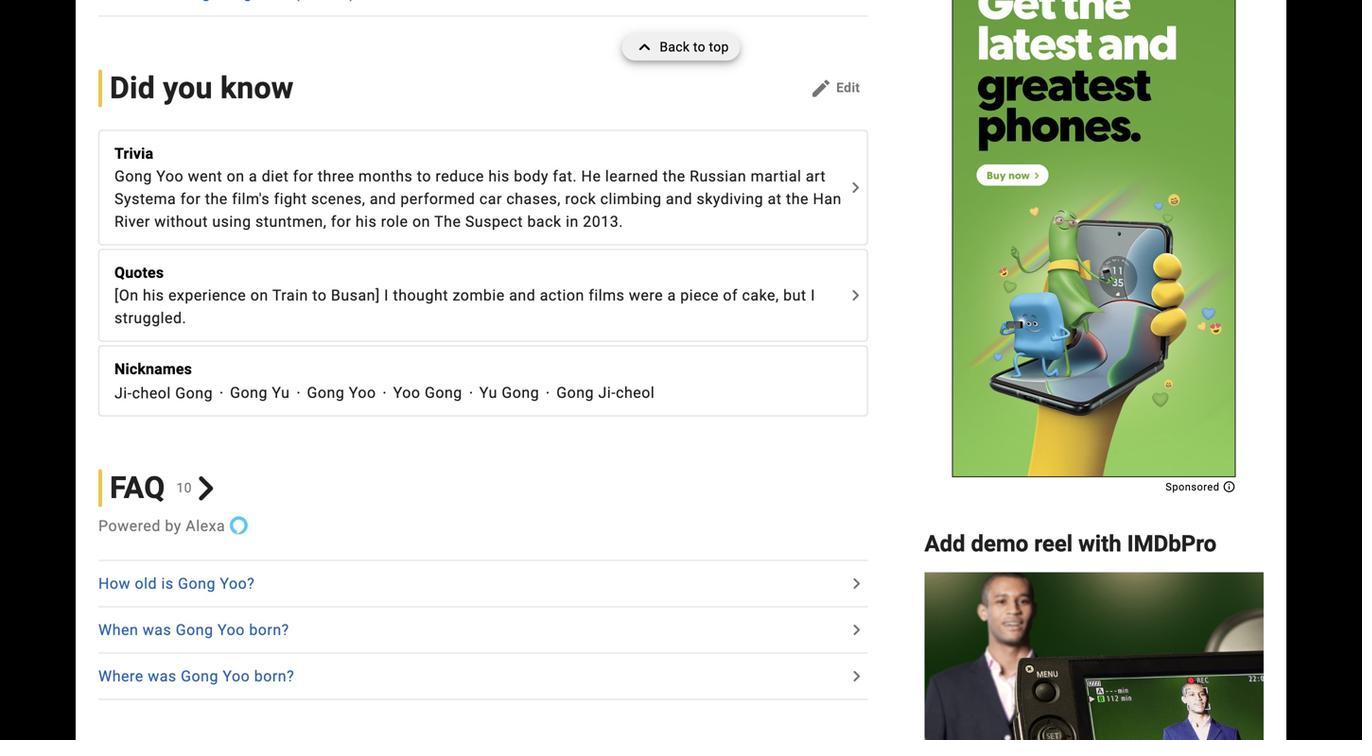 Task type: locate. For each thing, give the bounding box(es) containing it.
and down russian
[[666, 190, 692, 208]]

to right train
[[312, 287, 327, 305]]

and down months
[[370, 190, 396, 208]]

yu left the gong yoo
[[272, 384, 290, 402]]

1 vertical spatial for
[[180, 190, 201, 208]]

yoo down when was gong yoo born?
[[223, 668, 250, 686]]

how old is gong yoo?
[[98, 575, 255, 593]]

1 horizontal spatial the
[[663, 167, 686, 185]]

a left diet
[[249, 167, 258, 185]]

and left the 'action'
[[509, 287, 536, 305]]

experience
[[168, 287, 246, 305]]

the right learned
[[663, 167, 686, 185]]

1 vertical spatial born?
[[254, 668, 294, 686]]

yoo left yoo gong
[[349, 384, 376, 402]]

yoo down yoo?
[[218, 622, 245, 640]]

on left train
[[250, 287, 268, 305]]

was right where
[[148, 668, 177, 686]]

faq
[[110, 471, 165, 506]]

0 horizontal spatial yu
[[272, 384, 290, 402]]

powered by alexa
[[98, 518, 225, 536]]

1 vertical spatial a
[[667, 287, 676, 305]]

quotes
[[114, 264, 164, 282]]

yoo inside button
[[218, 622, 245, 640]]

i right busan]
[[384, 287, 389, 305]]

to
[[693, 39, 706, 55], [417, 167, 431, 185], [312, 287, 327, 305]]

you
[[163, 70, 213, 106]]

trivia button
[[114, 142, 842, 165]]

to left top
[[693, 39, 706, 55]]

and inside quotes [on his experience on train to busan] i thought zombie and action films were a piece of cake, but i struggled.
[[509, 287, 536, 305]]

2 horizontal spatial on
[[412, 213, 430, 231]]

gong inside trivia gong yoo went on a diet for three months to reduce his body fat. he learned the russian martial art systema for the film's fight scenes, and performed car chases, rock climbing and skydiving at the han river without using stuntmen, for his role on the suspect back in 2013.
[[114, 167, 152, 185]]

was
[[143, 622, 171, 640], [148, 668, 177, 686]]

reduce
[[436, 167, 484, 185]]

0 horizontal spatial i
[[384, 287, 389, 305]]

old
[[135, 575, 157, 593]]

0 vertical spatial a
[[249, 167, 258, 185]]

born? down yoo?
[[249, 622, 289, 640]]

cake,
[[742, 287, 779, 305]]

gong
[[114, 167, 152, 185], [175, 384, 213, 402], [230, 384, 268, 402], [307, 384, 345, 402], [425, 384, 462, 402], [502, 384, 539, 402], [556, 384, 594, 402], [178, 575, 216, 593], [176, 622, 213, 640], [181, 668, 218, 686]]

back
[[660, 39, 690, 55]]

0 vertical spatial see more image
[[844, 176, 867, 199]]

the down went
[[205, 190, 228, 208]]

0 horizontal spatial his
[[143, 287, 164, 305]]

sponsored content section
[[952, 0, 1236, 493]]

1 see more image from the top
[[844, 176, 867, 199]]

i right but
[[811, 287, 815, 305]]

car
[[480, 190, 502, 208]]

alexa
[[186, 518, 225, 536]]

0 horizontal spatial cheol
[[132, 384, 171, 402]]

1 horizontal spatial yu
[[479, 384, 498, 402]]

see the answer image
[[845, 573, 868, 596], [845, 619, 868, 642]]

1 horizontal spatial cheol
[[616, 384, 655, 402]]

on inside quotes [on his experience on train to busan] i thought zombie and action films were a piece of cake, but i struggled.
[[250, 287, 268, 305]]

born? down when was gong yoo born?
[[254, 668, 294, 686]]

1 horizontal spatial a
[[667, 287, 676, 305]]

gong inside button
[[181, 668, 218, 686]]

1 yu from the left
[[272, 384, 290, 402]]

yoo right the gong yoo
[[393, 384, 420, 402]]

born? for when was gong yoo born?
[[249, 622, 289, 640]]

his up the car
[[488, 167, 510, 185]]

on up film's
[[227, 167, 245, 185]]

river
[[114, 213, 150, 231]]

0 vertical spatial was
[[143, 622, 171, 640]]

busan]
[[331, 287, 380, 305]]

see more image right han
[[844, 176, 867, 199]]

0 horizontal spatial on
[[227, 167, 245, 185]]

2 vertical spatial on
[[250, 287, 268, 305]]

cheol
[[132, 384, 171, 402], [616, 384, 655, 402]]

edit
[[836, 80, 860, 96]]

0 vertical spatial on
[[227, 167, 245, 185]]

2 horizontal spatial his
[[488, 167, 510, 185]]

on
[[227, 167, 245, 185], [412, 213, 430, 231], [250, 287, 268, 305]]

0 vertical spatial his
[[488, 167, 510, 185]]

see more image for gong yoo went on a diet for three months to reduce his body fat. he learned the russian martial art systema for the film's fight scenes, and performed car chases, rock climbing and skydiving at the han river without using stuntmen, for his role on the suspect back in 2013.
[[844, 176, 867, 199]]

10
[[176, 481, 192, 496]]

trivia
[[114, 145, 154, 163]]

born? inside button
[[254, 668, 294, 686]]

art
[[806, 167, 826, 185]]

1 cheol from the left
[[132, 384, 171, 402]]

0 horizontal spatial to
[[312, 287, 327, 305]]

his
[[488, 167, 510, 185], [356, 213, 377, 231], [143, 287, 164, 305]]

a inside trivia gong yoo went on a diet for three months to reduce his body fat. he learned the russian martial art systema for the film's fight scenes, and performed car chases, rock climbing and skydiving at the han river without using stuntmen, for his role on the suspect back in 2013.
[[249, 167, 258, 185]]

the right 'at'
[[786, 190, 809, 208]]

gong ji-cheol
[[556, 384, 655, 402]]

when
[[98, 622, 138, 640]]

yoo gong
[[393, 384, 462, 402]]

0 horizontal spatial ji-
[[114, 384, 132, 402]]

2 yu from the left
[[479, 384, 498, 402]]

0 vertical spatial for
[[293, 167, 313, 185]]

on left the
[[412, 213, 430, 231]]

1 horizontal spatial his
[[356, 213, 377, 231]]

was inside button
[[148, 668, 177, 686]]

stuntmen,
[[255, 213, 327, 231]]

ji-
[[114, 384, 132, 402], [598, 384, 616, 402]]

a
[[249, 167, 258, 185], [667, 287, 676, 305]]

0 vertical spatial to
[[693, 39, 706, 55]]

yoo inside trivia gong yoo went on a diet for three months to reduce his body fat. he learned the russian martial art systema for the film's fight scenes, and performed car chases, rock climbing and skydiving at the han river without using stuntmen, for his role on the suspect back in 2013.
[[156, 167, 184, 185]]

1 horizontal spatial i
[[811, 287, 815, 305]]

was inside button
[[143, 622, 171, 640]]

2 horizontal spatial to
[[693, 39, 706, 55]]

1 horizontal spatial ji-
[[598, 384, 616, 402]]

scenes,
[[311, 190, 365, 208]]

2 vertical spatial his
[[143, 287, 164, 305]]

1 vertical spatial see more image
[[844, 284, 867, 307]]

yoo up the systema
[[156, 167, 184, 185]]

add demo reel with imdbpro
[[925, 531, 1217, 557]]

to up "performed"
[[417, 167, 431, 185]]

for up without
[[180, 190, 201, 208]]

yu gong
[[479, 384, 539, 402]]

2 cheol from the left
[[616, 384, 655, 402]]

see the answer image for how old is gong yoo?
[[845, 573, 868, 596]]

0 vertical spatial born?
[[249, 622, 289, 640]]

1 ji- from the left
[[114, 384, 132, 402]]

1 horizontal spatial on
[[250, 287, 268, 305]]

his inside quotes [on his experience on train to busan] i thought zombie and action films were a piece of cake, but i struggled.
[[143, 287, 164, 305]]

was right when
[[143, 622, 171, 640]]

1 vertical spatial was
[[148, 668, 177, 686]]

yoo?
[[220, 575, 255, 593]]

to inside button
[[693, 39, 706, 55]]

1 horizontal spatial to
[[417, 167, 431, 185]]

2 see the answer image from the top
[[845, 619, 868, 642]]

his left role
[[356, 213, 377, 231]]

1 see the answer image from the top
[[845, 573, 868, 596]]

0 horizontal spatial a
[[249, 167, 258, 185]]

born? inside button
[[249, 622, 289, 640]]

climbing
[[600, 190, 662, 208]]

1 vertical spatial to
[[417, 167, 431, 185]]

0 vertical spatial see the answer image
[[845, 573, 868, 596]]

film's
[[232, 190, 270, 208]]

the
[[434, 213, 461, 231]]

diet
[[262, 167, 289, 185]]

skydiving
[[697, 190, 764, 208]]

martial
[[751, 167, 802, 185]]

did
[[110, 70, 155, 106]]

1 vertical spatial his
[[356, 213, 377, 231]]

gong yu
[[230, 384, 290, 402]]

body
[[514, 167, 549, 185]]

his up struggled.
[[143, 287, 164, 305]]

0 horizontal spatial for
[[180, 190, 201, 208]]

2 see more image from the top
[[844, 284, 867, 307]]

born?
[[249, 622, 289, 640], [254, 668, 294, 686]]

for up fight
[[293, 167, 313, 185]]

were
[[629, 287, 663, 305]]

1 horizontal spatial and
[[509, 287, 536, 305]]

1 vertical spatial see the answer image
[[845, 619, 868, 642]]

yu down the see more element
[[479, 384, 498, 402]]

but
[[783, 287, 807, 305]]

a right were
[[667, 287, 676, 305]]

2 vertical spatial to
[[312, 287, 327, 305]]

see more image right but
[[844, 284, 867, 307]]

where was gong yoo born? button
[[98, 666, 843, 688]]

edit image
[[810, 77, 833, 100]]

see more image
[[844, 176, 867, 199], [844, 284, 867, 307]]

yu
[[272, 384, 290, 402], [479, 384, 498, 402]]

and
[[370, 190, 396, 208], [666, 190, 692, 208], [509, 287, 536, 305]]

the
[[663, 167, 686, 185], [205, 190, 228, 208], [786, 190, 809, 208]]

for
[[293, 167, 313, 185], [180, 190, 201, 208], [331, 213, 351, 231]]

[on
[[114, 287, 139, 305]]

2 horizontal spatial for
[[331, 213, 351, 231]]

for down scenes,
[[331, 213, 351, 231]]

edit button
[[802, 73, 868, 104]]



Task type: vqa. For each thing, say whether or not it's contained in the screenshot.
from
no



Task type: describe. For each thing, give the bounding box(es) containing it.
role
[[381, 213, 408, 231]]

thought
[[393, 287, 448, 305]]

quotes [on his experience on train to busan] i thought zombie and action films were a piece of cake, but i struggled.
[[114, 264, 815, 327]]

see more image for [on his experience on train to busan] i thought zombie and action films were a piece of cake, but i struggled.
[[844, 284, 867, 307]]

months
[[359, 167, 413, 185]]

see the answer image for when was gong yoo born?
[[845, 619, 868, 642]]

fight
[[274, 190, 307, 208]]

trivia gong yoo went on a diet for three months to reduce his body fat. he learned the russian martial art systema for the film's fight scenes, and performed car chases, rock climbing and skydiving at the han river without using stuntmen, for his role on the suspect back in 2013.
[[114, 145, 842, 231]]

at
[[768, 190, 782, 208]]

quotes button
[[114, 262, 842, 284]]

russian
[[690, 167, 747, 185]]

train
[[272, 287, 308, 305]]

rock
[[565, 190, 596, 208]]

to inside trivia gong yoo went on a diet for three months to reduce his body fat. he learned the russian martial art systema for the film's fight scenes, and performed car chases, rock climbing and skydiving at the han river without using stuntmen, for his role on the suspect back in 2013.
[[417, 167, 431, 185]]

how old is gong yoo? button
[[98, 573, 843, 596]]

1 vertical spatial on
[[412, 213, 430, 231]]

without
[[154, 213, 208, 231]]

nicknames
[[114, 360, 192, 378]]

top
[[709, 39, 729, 55]]

1 i from the left
[[384, 287, 389, 305]]

yoo inside button
[[223, 668, 250, 686]]

ji-cheol gong
[[114, 384, 213, 402]]

born? for where was gong yoo born?
[[254, 668, 294, 686]]

2 i from the left
[[811, 287, 815, 305]]

on for for
[[227, 167, 245, 185]]

went
[[188, 167, 222, 185]]

see more element
[[114, 358, 852, 381]]

of
[[723, 287, 738, 305]]

performed
[[400, 190, 475, 208]]

action
[[540, 287, 584, 305]]

han
[[813, 190, 842, 208]]

back to top
[[660, 39, 729, 55]]

three
[[318, 167, 354, 185]]

is
[[161, 575, 174, 593]]

gong yoo
[[307, 384, 376, 402]]

2013.
[[583, 213, 623, 231]]

did you know
[[110, 70, 294, 106]]

chevron right inline image
[[194, 477, 218, 501]]

he
[[581, 167, 601, 185]]

systema
[[114, 190, 176, 208]]

where
[[98, 668, 144, 686]]

0 horizontal spatial and
[[370, 190, 396, 208]]

back
[[527, 213, 562, 231]]

add
[[925, 531, 965, 557]]

when was gong yoo born?
[[98, 622, 289, 640]]

a inside quotes [on his experience on train to busan] i thought zombie and action films were a piece of cake, but i struggled.
[[667, 287, 676, 305]]

in
[[566, 213, 579, 231]]

films
[[589, 287, 625, 305]]

alexa image
[[229, 516, 249, 536]]

was for where
[[148, 668, 177, 686]]

2 ji- from the left
[[598, 384, 616, 402]]

learned
[[605, 167, 659, 185]]

0 horizontal spatial the
[[205, 190, 228, 208]]

sponsored
[[1166, 481, 1223, 493]]

was for when
[[143, 622, 171, 640]]

demo reel thumbnail image
[[925, 573, 1264, 741]]

on for busan]
[[250, 287, 268, 305]]

by
[[165, 518, 181, 536]]

with
[[1079, 531, 1122, 557]]

1 horizontal spatial for
[[293, 167, 313, 185]]

when was gong yoo born? button
[[98, 619, 843, 642]]

piece
[[680, 287, 719, 305]]

imdbpro
[[1127, 531, 1217, 557]]

chases,
[[506, 190, 561, 208]]

how
[[98, 575, 131, 593]]

expand less image
[[633, 34, 660, 61]]

to inside quotes [on his experience on train to busan] i thought zombie and action films were a piece of cake, but i struggled.
[[312, 287, 327, 305]]

zombie
[[453, 287, 505, 305]]

using
[[212, 213, 251, 231]]

2 horizontal spatial the
[[786, 190, 809, 208]]

back to top button
[[622, 34, 740, 61]]

demo
[[971, 531, 1029, 557]]

suspect
[[465, 213, 523, 231]]

struggled.
[[114, 309, 187, 327]]

powered
[[98, 518, 161, 536]]

fat.
[[553, 167, 577, 185]]

see the answer image
[[845, 666, 868, 688]]

2 vertical spatial for
[[331, 213, 351, 231]]

2 horizontal spatial and
[[666, 190, 692, 208]]

where was gong yoo born?
[[98, 668, 294, 686]]

reel
[[1034, 531, 1073, 557]]

know
[[220, 70, 294, 106]]



